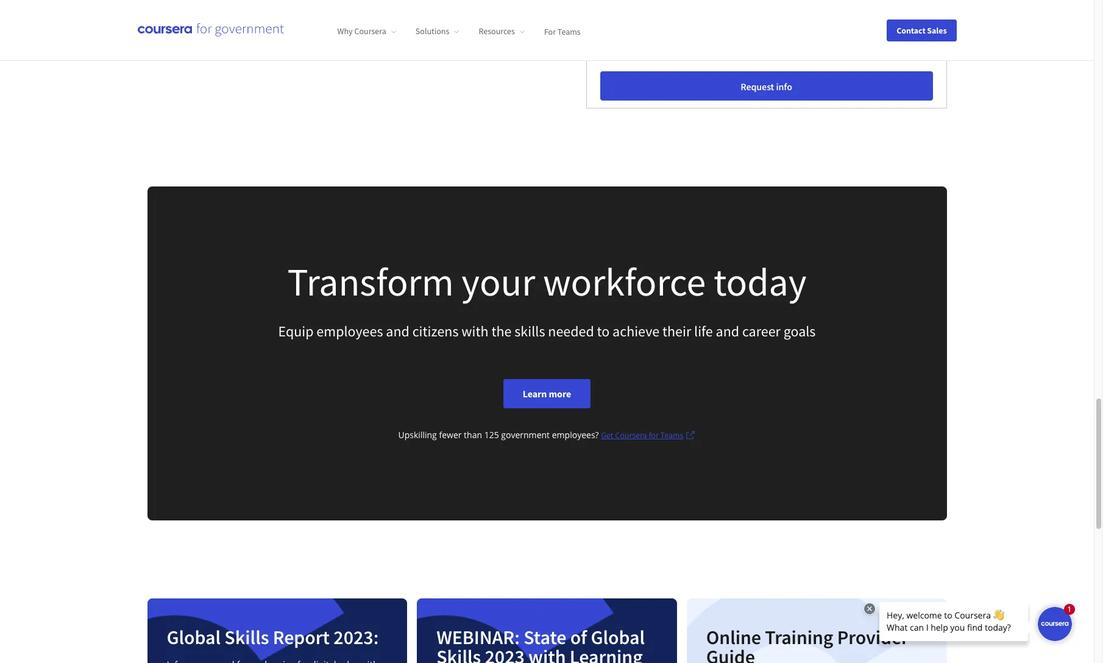 Task type: vqa. For each thing, say whether or not it's contained in the screenshot.
Why Coursera
yes



Task type: describe. For each thing, give the bounding box(es) containing it.
contact sales button
[[887, 19, 957, 41]]

125
[[484, 429, 499, 441]]

sales
[[927, 25, 947, 36]]

coursera for government image
[[137, 23, 284, 37]]

2023
[[485, 645, 525, 663]]

0 vertical spatial to
[[742, 27, 749, 37]]

workforce
[[543, 257, 706, 306]]

experience.
[[676, 40, 720, 50]]

your inside and . we may use this info to contact you and/or use data from third parties to personalize your experience.
[[657, 40, 673, 50]]

skills
[[515, 322, 545, 341]]

parties
[[898, 27, 923, 37]]

solutions
[[416, 26, 449, 37]]

webinar: state of global skills 2023 with learnin
[[437, 625, 645, 663]]

for
[[544, 26, 556, 37]]

equip
[[278, 322, 314, 341]]

equip employees and citizens with the skills needed to achieve their life and career goals
[[278, 322, 816, 341]]

global skills report 2023: link
[[142, 594, 412, 663]]

coursera for get
[[615, 430, 647, 441]]

transform
[[287, 257, 454, 306]]

and inside and . we may use this info to contact you and/or use data from third parties to personalize your experience.
[[878, 15, 892, 24]]

2 use from the left
[[824, 27, 838, 37]]

and . we may use this info to contact you and/or use data from third parties to personalize your experience.
[[601, 15, 923, 50]]

life
[[694, 322, 713, 341]]

0 horizontal spatial with
[[462, 322, 489, 341]]

for teams
[[544, 26, 581, 37]]

for
[[649, 430, 659, 441]]

learn more
[[523, 388, 571, 400]]

today
[[714, 257, 807, 306]]

info inside button
[[776, 80, 792, 93]]

learn more link
[[503, 379, 591, 408]]

more
[[549, 388, 571, 400]]

achieve
[[613, 322, 660, 341]]

why coursera link
[[337, 26, 396, 37]]

2023:
[[334, 625, 379, 650]]

why coursera
[[337, 26, 386, 37]]

from
[[859, 27, 876, 37]]

fewer
[[439, 429, 462, 441]]

webinar:
[[437, 625, 520, 650]]

state
[[524, 625, 567, 650]]

with inside webinar: state of global skills 2023 with learnin
[[529, 645, 566, 663]]

of
[[570, 625, 587, 650]]

why
[[337, 26, 353, 37]]

may
[[676, 27, 692, 37]]

skills inside webinar: state of global skills 2023 with learnin
[[437, 645, 481, 663]]



Task type: locate. For each thing, give the bounding box(es) containing it.
to left personalize in the top of the page
[[601, 40, 608, 50]]

global skills report 2023:
[[167, 625, 379, 650]]

use up experience.
[[694, 27, 708, 37]]

skills left 2023
[[437, 645, 481, 663]]

1 horizontal spatial skills
[[437, 645, 481, 663]]

1 vertical spatial with
[[529, 645, 566, 663]]

and up third on the top
[[878, 15, 892, 24]]

your up the
[[462, 257, 535, 306]]

their
[[663, 322, 691, 341]]

request
[[741, 80, 774, 93]]

get
[[601, 430, 613, 441]]

0 horizontal spatial global
[[167, 625, 221, 650]]

0 horizontal spatial teams
[[558, 26, 581, 37]]

0 horizontal spatial skills
[[225, 625, 269, 650]]

1 horizontal spatial your
[[657, 40, 673, 50]]

webinar: state of global skills 2023 with learnin link
[[412, 594, 682, 663]]

1 vertical spatial to
[[601, 40, 608, 50]]

third
[[879, 27, 895, 37]]

and
[[878, 15, 892, 24], [386, 322, 409, 341], [716, 322, 739, 341]]

employees
[[317, 322, 383, 341]]

online
[[706, 625, 761, 650]]

1 vertical spatial info
[[776, 80, 792, 93]]

coursera for why
[[354, 26, 386, 37]]

to
[[742, 27, 749, 37], [601, 40, 608, 50], [597, 322, 610, 341]]

resources link
[[479, 26, 525, 37]]

info right "this" at the top right of page
[[726, 27, 740, 37]]

1 vertical spatial your
[[462, 257, 535, 306]]

to left contact
[[742, 27, 749, 37]]

1 use from the left
[[694, 27, 708, 37]]

1 horizontal spatial and
[[716, 322, 739, 341]]

1 vertical spatial teams
[[660, 430, 684, 441]]

teams
[[558, 26, 581, 37], [660, 430, 684, 441]]

1 horizontal spatial use
[[824, 27, 838, 37]]

and/or
[[797, 27, 822, 37]]

the
[[492, 322, 512, 341]]

request info button
[[600, 71, 933, 101]]

1 horizontal spatial info
[[776, 80, 792, 93]]

0 horizontal spatial and
[[386, 322, 409, 341]]

your
[[657, 40, 673, 50], [462, 257, 535, 306]]

career
[[742, 322, 781, 341]]

info right request
[[776, 80, 792, 93]]

coursera
[[354, 26, 386, 37], [615, 430, 647, 441]]

guide
[[706, 645, 755, 663]]

use
[[694, 27, 708, 37], [824, 27, 838, 37]]

your down . we
[[657, 40, 673, 50]]

solutions link
[[416, 26, 459, 37]]

training
[[765, 625, 833, 650]]

online training provider guide link
[[682, 594, 952, 663]]

to right needed
[[597, 322, 610, 341]]

0 horizontal spatial use
[[694, 27, 708, 37]]

1 horizontal spatial with
[[529, 645, 566, 663]]

1 horizontal spatial global
[[591, 625, 645, 650]]

0 horizontal spatial your
[[462, 257, 535, 306]]

contact
[[751, 27, 779, 37]]

0 horizontal spatial coursera
[[354, 26, 386, 37]]

for teams link
[[544, 26, 581, 37]]

learn
[[523, 388, 547, 400]]

coursera left for
[[615, 430, 647, 441]]

goals
[[784, 322, 816, 341]]

0 vertical spatial teams
[[558, 26, 581, 37]]

info inside and . we may use this info to contact you and/or use data from third parties to personalize your experience.
[[726, 27, 740, 37]]

0 vertical spatial coursera
[[354, 26, 386, 37]]

provider
[[837, 625, 909, 650]]

1 global from the left
[[167, 625, 221, 650]]

coursera right why
[[354, 26, 386, 37]]

employees?
[[552, 429, 599, 441]]

global inside webinar: state of global skills 2023 with learnin
[[591, 625, 645, 650]]

with
[[462, 322, 489, 341], [529, 645, 566, 663]]

. we
[[656, 27, 673, 37]]

this
[[710, 27, 723, 37]]

get coursera for teams link
[[601, 428, 696, 443]]

0 vertical spatial your
[[657, 40, 673, 50]]

and left citizens
[[386, 322, 409, 341]]

transform your workforce today
[[287, 257, 807, 306]]

online training provider guide
[[706, 625, 909, 663]]

1 horizontal spatial coursera
[[615, 430, 647, 441]]

personalize
[[611, 40, 654, 50]]

contact
[[897, 25, 926, 36]]

government
[[501, 429, 550, 441]]

global
[[167, 625, 221, 650], [591, 625, 645, 650]]

1 vertical spatial coursera
[[615, 430, 647, 441]]

info
[[726, 27, 740, 37], [776, 80, 792, 93]]

data
[[840, 27, 857, 37]]

0 horizontal spatial info
[[726, 27, 740, 37]]

citizens
[[412, 322, 459, 341]]

skills
[[225, 625, 269, 650], [437, 645, 481, 663]]

0 vertical spatial info
[[726, 27, 740, 37]]

2 horizontal spatial and
[[878, 15, 892, 24]]

request info
[[741, 80, 792, 93]]

0 vertical spatial with
[[462, 322, 489, 341]]

report
[[273, 625, 330, 650]]

upskilling fewer than 125 government employees?
[[398, 429, 601, 441]]

needed
[[548, 322, 594, 341]]

resources
[[479, 26, 515, 37]]

than
[[464, 429, 482, 441]]

with left of on the bottom of the page
[[529, 645, 566, 663]]

upskilling
[[398, 429, 437, 441]]

get coursera for teams
[[601, 430, 684, 441]]

you
[[781, 27, 795, 37]]

skills left the "report" at the bottom of the page
[[225, 625, 269, 650]]

and right life
[[716, 322, 739, 341]]

use left data
[[824, 27, 838, 37]]

contact sales
[[897, 25, 947, 36]]

2 global from the left
[[591, 625, 645, 650]]

2 vertical spatial to
[[597, 322, 610, 341]]

with left the
[[462, 322, 489, 341]]

1 horizontal spatial teams
[[660, 430, 684, 441]]



